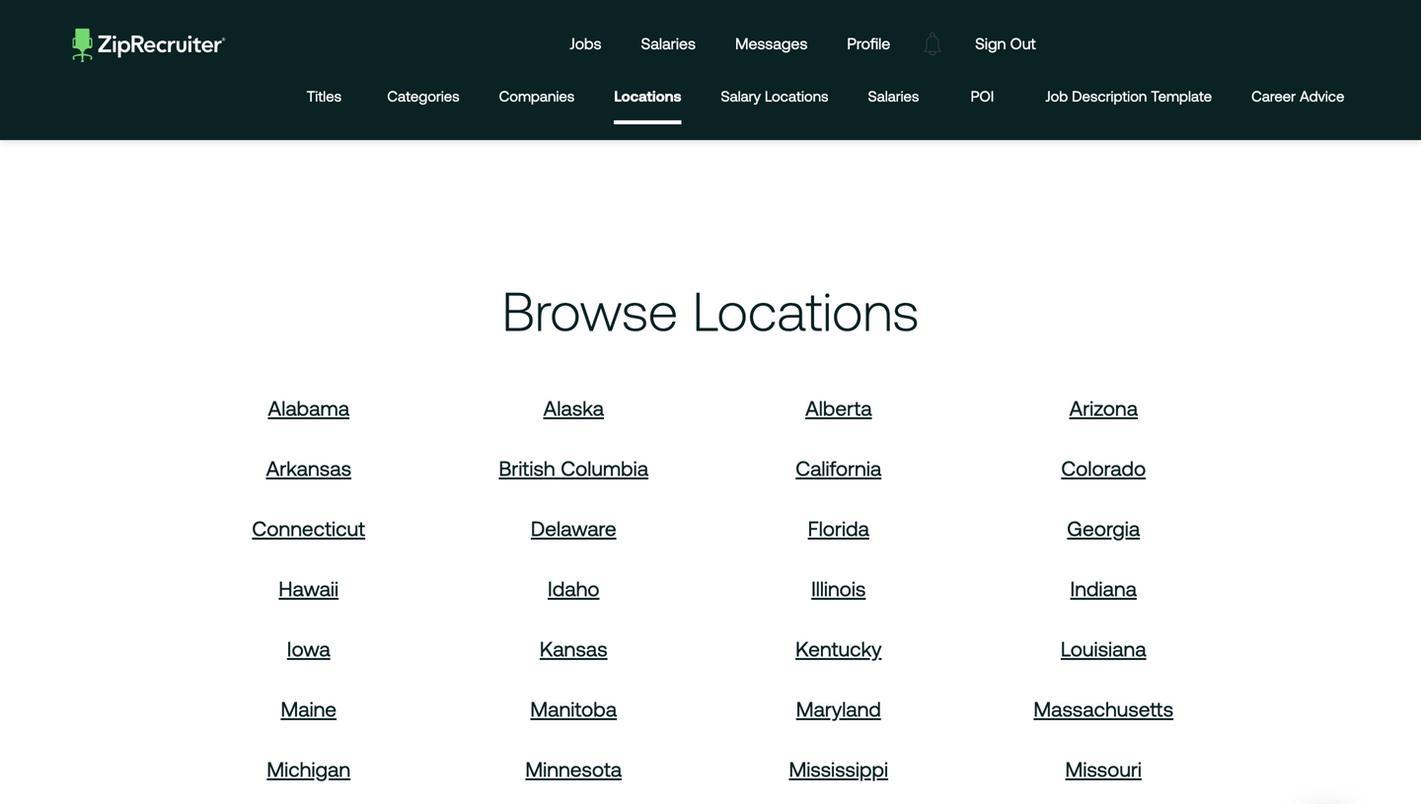 Task type: vqa. For each thing, say whether or not it's contained in the screenshot.


Task type: locate. For each thing, give the bounding box(es) containing it.
advice
[[1300, 88, 1345, 104]]

titles
[[307, 88, 342, 104]]

job
[[1046, 88, 1068, 104]]

alaska
[[543, 397, 604, 420]]

template
[[1151, 88, 1212, 104]]

career advice
[[1252, 88, 1345, 104]]

salaries down profile 'link'
[[868, 88, 919, 104]]

massachusetts link
[[1034, 698, 1174, 721]]

manitoba
[[530, 698, 617, 721]]

0 horizontal spatial salaries link
[[626, 16, 711, 72]]

sign
[[975, 35, 1006, 53]]

1 vertical spatial salaries
[[868, 88, 919, 104]]

messages link
[[720, 16, 822, 72]]

categories
[[387, 88, 460, 104]]

locations for salary
[[765, 88, 828, 104]]

locations
[[614, 88, 681, 104], [765, 88, 828, 104], [693, 281, 919, 342]]

locations link
[[614, 72, 681, 120]]

salaries link right jobs link
[[626, 16, 711, 72]]

maryland link
[[796, 698, 881, 721]]

arkansas link
[[266, 457, 351, 480]]

alaska link
[[543, 397, 604, 420]]

kentucky
[[795, 637, 882, 661]]

california
[[796, 457, 882, 480]]

salary
[[721, 88, 761, 104]]

alabama link
[[268, 397, 349, 420]]

indiana link
[[1070, 577, 1137, 601]]

minnesota link
[[525, 758, 622, 781]]

mississippi
[[789, 758, 888, 781]]

jobs link
[[555, 16, 616, 72]]

illinois link
[[811, 577, 866, 601]]

1 horizontal spatial salaries
[[868, 88, 919, 104]]

british
[[499, 457, 555, 480]]

salary locations link
[[721, 72, 828, 124]]

career
[[1252, 88, 1296, 104]]

messages
[[735, 35, 808, 53]]

colorado link
[[1061, 457, 1146, 480]]

alabama
[[268, 397, 349, 420]]

mississippi link
[[789, 758, 888, 781]]

alberta link
[[805, 397, 872, 420]]

salaries link
[[626, 16, 711, 72], [868, 72, 919, 124]]

florida link
[[808, 517, 869, 541]]

locations for browse
[[693, 281, 919, 342]]

arkansas
[[266, 457, 351, 480]]

poi
[[971, 88, 994, 104]]

missouri link
[[1065, 758, 1142, 781]]

titles link
[[300, 72, 348, 124]]

arizona
[[1069, 397, 1138, 420]]

locations inside "salary locations" link
[[765, 88, 828, 104]]

tabs element
[[300, 72, 1364, 124]]

georgia link
[[1067, 517, 1140, 541]]

delaware
[[531, 517, 616, 541]]

michigan link
[[267, 758, 351, 781]]

out
[[1010, 35, 1036, 53]]

louisiana link
[[1061, 637, 1146, 661]]

salaries link down profile
[[868, 72, 919, 124]]

salaries up locations link
[[641, 35, 696, 53]]

0 horizontal spatial salaries
[[641, 35, 696, 53]]

0 vertical spatial salaries
[[641, 35, 696, 53]]

salaries
[[641, 35, 696, 53], [868, 88, 919, 104]]

companies link
[[499, 72, 575, 124]]

profile link
[[832, 16, 905, 72]]



Task type: describe. For each thing, give the bounding box(es) containing it.
manitoba link
[[530, 698, 617, 721]]

florida
[[808, 517, 869, 541]]

salary locations
[[721, 88, 828, 104]]

georgia
[[1067, 517, 1140, 541]]

sign out link
[[960, 16, 1051, 72]]

maryland
[[796, 698, 881, 721]]

iowa
[[287, 637, 330, 661]]

kentucky link
[[795, 637, 882, 661]]

michigan
[[267, 758, 351, 781]]

salaries inside salaries link
[[641, 35, 696, 53]]

connecticut
[[252, 517, 365, 541]]

job description template link
[[1046, 72, 1212, 124]]

categories link
[[387, 72, 460, 124]]

description
[[1072, 88, 1147, 104]]

1 horizontal spatial salaries link
[[868, 72, 919, 124]]

illinois
[[811, 577, 866, 601]]

kansas link
[[540, 637, 608, 661]]

companies
[[499, 88, 575, 104]]

connecticut link
[[252, 517, 365, 541]]

browse locations
[[502, 281, 919, 342]]

jobs
[[570, 35, 602, 53]]

british columbia
[[499, 457, 648, 480]]

poi link
[[959, 72, 1006, 124]]

idaho
[[548, 577, 600, 601]]

ziprecruiter image
[[73, 28, 226, 62]]

hawaii
[[279, 577, 339, 601]]

job description template
[[1046, 88, 1212, 104]]

california link
[[796, 457, 882, 480]]

arizona link
[[1069, 397, 1138, 420]]

browse
[[502, 281, 678, 342]]

delaware link
[[531, 517, 616, 541]]

notifications image
[[910, 21, 955, 67]]

main element
[[57, 16, 1364, 72]]

minnesota
[[525, 758, 622, 781]]

indiana
[[1070, 577, 1137, 601]]

missouri
[[1065, 758, 1142, 781]]

iowa link
[[287, 637, 330, 661]]

sign out
[[975, 35, 1036, 53]]

idaho link
[[548, 577, 600, 601]]

louisiana
[[1061, 637, 1146, 661]]

colorado
[[1061, 457, 1146, 480]]

hawaii link
[[279, 577, 339, 601]]

alberta
[[805, 397, 872, 420]]

salaries inside the tabs element
[[868, 88, 919, 104]]

columbia
[[561, 457, 648, 480]]

maine link
[[281, 698, 337, 721]]

maine
[[281, 698, 337, 721]]

career advice link
[[1252, 72, 1345, 124]]

british columbia link
[[499, 457, 648, 480]]

kansas
[[540, 637, 608, 661]]

profile
[[847, 35, 890, 53]]

massachusetts
[[1034, 698, 1174, 721]]



